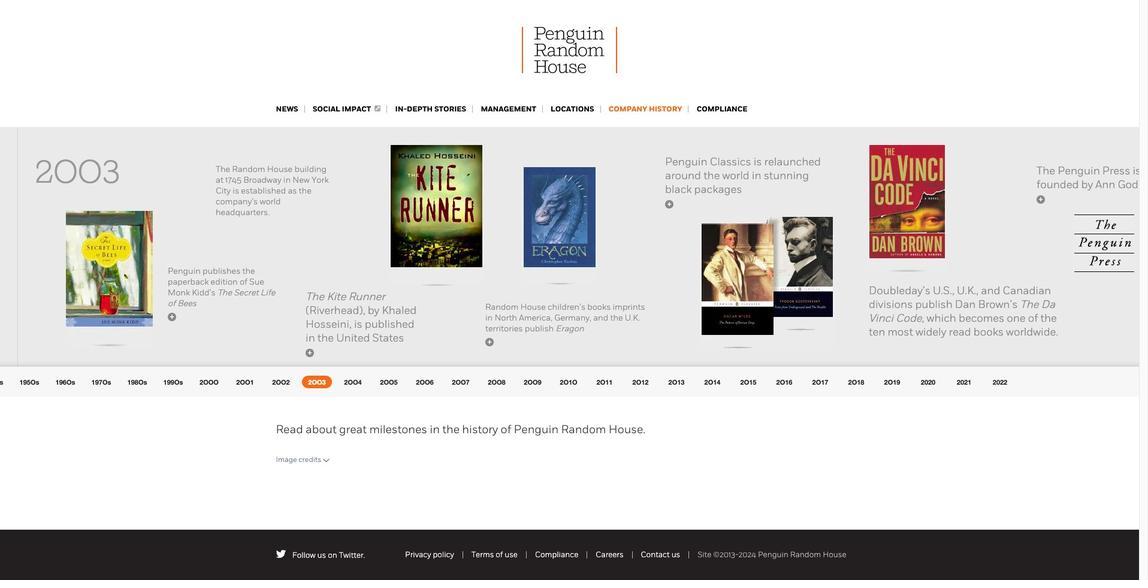 Task type: vqa. For each thing, say whether or not it's contained in the screenshot.
Broadway at the top of page
yes



Task type: locate. For each thing, give the bounding box(es) containing it.
us left on
[[317, 551, 326, 560]]

broadway
[[243, 175, 281, 185]]

canadian
[[1003, 284, 1051, 297]]

history down 2oo8
[[462, 422, 498, 436]]

1 horizontal spatial compliance link
[[697, 104, 748, 114]]

of
[[240, 277, 247, 287], [168, 298, 176, 309], [1028, 312, 1038, 325], [501, 422, 511, 436], [496, 550, 503, 559]]

2o15
[[740, 378, 756, 386]]

and right germany,
[[593, 313, 608, 323]]

2024
[[739, 550, 756, 559]]

press
[[1102, 164, 1130, 177]]

publish down america,
[[525, 324, 554, 334]]

2ooo
[[200, 378, 219, 386]]

house inside the random house building at 1745 broadway in new york city is established as the company's world headquarters.
[[267, 164, 293, 174]]

penguin publishes the paperback edition of sue monk kidd's
[[168, 266, 264, 298]]

us right contact
[[671, 550, 680, 559]]

0 horizontal spatial compliance link
[[535, 550, 578, 559]]

1 vertical spatial history
[[462, 422, 498, 436]]

0 horizontal spatial books
[[587, 302, 611, 312]]

image
[[276, 455, 297, 464]]

the inside the random house building at 1745 broadway in new york city is established as the company's world headquarters.
[[216, 164, 230, 174]]

locations link
[[551, 104, 594, 114]]

books down the 'becomes'
[[974, 325, 1004, 339]]

the kite runner (riverhead), by khaled hosseini, is published in the united states +
[[306, 290, 417, 357]]

contact
[[641, 550, 670, 559]]

+ inside the kite runner (riverhead), by khaled hosseini, is published in the united states +
[[308, 348, 312, 357]]

1 horizontal spatial history
[[649, 104, 682, 114]]

2oo7
[[452, 378, 470, 386]]

0 vertical spatial compliance
[[697, 104, 748, 114]]

history right company
[[649, 104, 682, 114]]

1 horizontal spatial us
[[671, 550, 680, 559]]

2 vertical spatial house
[[823, 550, 846, 559]]

random house children's books imprints in north america, germany, and the u.k. territories publish
[[485, 302, 645, 334]]

by left ann
[[1081, 178, 1093, 191]]

0 horizontal spatial by
[[368, 304, 379, 317]]

0 horizontal spatial 2oo3
[[35, 153, 119, 191]]

2021
[[957, 378, 971, 386]]

1 vertical spatial 2oo3
[[308, 378, 326, 386]]

the down canadian
[[1020, 298, 1039, 311]]

secret
[[234, 288, 259, 298]]

random inside the random house building at 1745 broadway in new york city is established as the company's world headquarters.
[[232, 164, 265, 174]]

is up united
[[354, 318, 362, 331]]

is
[[754, 155, 762, 168], [1133, 164, 1141, 177], [233, 186, 239, 196], [354, 318, 362, 331]]

2oo6
[[416, 378, 434, 386]]

0 vertical spatial books
[[587, 302, 611, 312]]

the down the edition
[[217, 288, 232, 298]]

+ down black
[[667, 200, 671, 208]]

great
[[339, 422, 367, 436]]

the up at
[[216, 164, 230, 174]]

life
[[260, 288, 275, 298]]

the random house building at 1745 broadway in new york city is established as the company's world headquarters.
[[216, 164, 329, 218]]

management link
[[481, 104, 536, 114]]

random
[[232, 164, 265, 174], [485, 302, 518, 312], [561, 422, 606, 436], [790, 550, 821, 559]]

the
[[216, 164, 230, 174], [1037, 164, 1055, 177], [217, 288, 232, 298], [306, 290, 324, 303], [1020, 298, 1039, 311]]

hosseini,
[[306, 318, 352, 331]]

house inside random house children's books imprints in north america, germany, and the u.k. territories publish
[[520, 302, 546, 312]]

1 horizontal spatial world
[[722, 169, 749, 182]]

0 vertical spatial 2oo3
[[35, 153, 119, 191]]

books up germany,
[[587, 302, 611, 312]]

us for contact
[[671, 550, 680, 559]]

in up as
[[283, 175, 291, 185]]

1 horizontal spatial house
[[520, 302, 546, 312]]

image credits
[[276, 455, 321, 464]]

1 horizontal spatial compliance
[[697, 104, 748, 114]]

compliance link
[[697, 104, 748, 114], [535, 550, 578, 559]]

random up north
[[485, 302, 518, 312]]

2oo5
[[380, 378, 398, 386]]

runner
[[348, 290, 385, 303]]

locations
[[551, 104, 594, 114]]

1 vertical spatial books
[[974, 325, 1004, 339]]

and up brown's
[[981, 284, 1000, 297]]

the left kite
[[306, 290, 324, 303]]

the for penguin
[[1037, 164, 1055, 177]]

the up sue
[[242, 266, 255, 276]]

the down "hosseini,"
[[317, 331, 334, 345]]

2o19
[[884, 378, 900, 386]]

2oo2
[[272, 378, 290, 386]]

site ©2013-2024 penguin random house
[[698, 550, 846, 559]]

penguin
[[665, 155, 707, 168], [1058, 164, 1100, 177], [168, 266, 201, 276], [514, 422, 559, 436], [758, 550, 788, 559]]

0 horizontal spatial house
[[267, 164, 293, 174]]

in inside random house children's books imprints in north america, germany, and the u.k. territories publish
[[485, 313, 493, 323]]

197os
[[91, 378, 111, 386]]

the inside the secret life of bees +
[[217, 288, 232, 298]]

1 vertical spatial and
[[593, 313, 608, 323]]

penguin up founded
[[1058, 164, 1100, 177]]

0 vertical spatial history
[[649, 104, 682, 114]]

0 horizontal spatial compliance
[[535, 550, 578, 559]]

0 horizontal spatial us
[[317, 551, 326, 560]]

becomes
[[959, 312, 1004, 325]]

1 vertical spatial house
[[520, 302, 546, 312]]

in inside the kite runner (riverhead), by khaled hosseini, is published in the united states +
[[306, 331, 315, 345]]

+ down "hosseini,"
[[308, 348, 312, 357]]

most
[[888, 325, 913, 339]]

penguin classics is relaunched around the world in stunning black packages +
[[665, 155, 821, 208]]

in-depth stories
[[395, 104, 466, 114]]

1 horizontal spatial 2oo3
[[308, 378, 326, 386]]

black
[[665, 183, 692, 196]]

penguin up paperback
[[168, 266, 201, 276]]

0 horizontal spatial publish
[[525, 324, 554, 334]]

house.
[[609, 422, 646, 436]]

company
[[609, 104, 647, 114]]

the down new
[[299, 186, 311, 196]]

2 horizontal spatial house
[[823, 550, 846, 559]]

published
[[365, 318, 415, 331]]

of up worldwide.
[[1028, 312, 1038, 325]]

0 vertical spatial by
[[1081, 178, 1093, 191]]

us
[[671, 550, 680, 559], [317, 551, 326, 560]]

new
[[293, 175, 310, 185]]

penguin inside penguin publishes the paperback edition of sue monk kidd's
[[168, 266, 201, 276]]

publish up which
[[915, 298, 953, 311]]

the down da
[[1041, 312, 1057, 325]]

1 horizontal spatial by
[[1081, 178, 1093, 191]]

publish
[[915, 298, 953, 311], [525, 324, 554, 334]]

north
[[495, 313, 517, 323]]

+ down territories
[[487, 337, 492, 346]]

the up founded
[[1037, 164, 1055, 177]]

2oo8
[[488, 378, 506, 386]]

of down 2oo8
[[501, 422, 511, 436]]

site
[[698, 550, 711, 559]]

terms
[[471, 550, 494, 559]]

0 vertical spatial and
[[981, 284, 1000, 297]]

compliance link right use
[[535, 550, 578, 559]]

+ inside the secret life of bees +
[[170, 312, 174, 321]]

social
[[313, 104, 340, 114]]

2020
[[921, 378, 936, 386]]

publish inside the doubleday's u.s., u.k., and canadian divisions publish dan brown's
[[915, 298, 953, 311]]

the inside the penguin press is founded by ann godo +
[[1037, 164, 1055, 177]]

world down classics
[[722, 169, 749, 182]]

is up company's
[[233, 186, 239, 196]]

as
[[288, 186, 297, 196]]

company history
[[609, 104, 682, 114]]

1 vertical spatial by
[[368, 304, 379, 317]]

random right "2024" at the right
[[790, 550, 821, 559]]

the inside the kite runner (riverhead), by khaled hosseini, is published in the united states +
[[306, 290, 324, 303]]

compliance right use
[[535, 550, 578, 559]]

compliance link up classics
[[697, 104, 748, 114]]

territories
[[485, 324, 523, 334]]

khaled
[[382, 304, 417, 317]]

the secret life of bees +
[[168, 288, 275, 321]]

by inside the penguin press is founded by ann godo +
[[1081, 178, 1093, 191]]

of up secret
[[240, 277, 247, 287]]

children's
[[548, 302, 585, 312]]

1 horizontal spatial books
[[974, 325, 1004, 339]]

1 vertical spatial publish
[[525, 324, 554, 334]]

1 vertical spatial compliance link
[[535, 550, 578, 559]]

the inside the kite runner (riverhead), by khaled hosseini, is published in the united states +
[[317, 331, 334, 345]]

u.k.,
[[957, 284, 979, 297]]

and
[[981, 284, 1000, 297], [593, 313, 608, 323]]

books inside which becomes one of the ten most widely read books worldwide.
[[974, 325, 1004, 339]]

policy
[[433, 550, 454, 559]]

2o14
[[704, 378, 721, 386]]

compliance
[[697, 104, 748, 114], [535, 550, 578, 559]]

1 vertical spatial world
[[260, 197, 281, 207]]

195os
[[20, 378, 39, 386]]

2oo3
[[35, 153, 119, 191], [308, 378, 326, 386]]

1 horizontal spatial and
[[981, 284, 1000, 297]]

penguin right "2024" at the right
[[758, 550, 788, 559]]

0 vertical spatial house
[[267, 164, 293, 174]]

is inside penguin classics is relaunched around the world in stunning black packages +
[[754, 155, 762, 168]]

the for secret
[[217, 288, 232, 298]]

the for kite
[[306, 290, 324, 303]]

in
[[752, 169, 761, 182], [283, 175, 291, 185], [485, 313, 493, 323], [306, 331, 315, 345], [430, 422, 440, 436]]

twitter.
[[339, 551, 365, 560]]

penguin inside penguin classics is relaunched around the world in stunning black packages +
[[665, 155, 707, 168]]

bees
[[177, 298, 197, 309]]

+ down monk
[[170, 312, 174, 321]]

books inside random house children's books imprints in north america, germany, and the u.k. territories publish
[[587, 302, 611, 312]]

by
[[1081, 178, 1093, 191], [368, 304, 379, 317]]

world down established
[[260, 197, 281, 207]]

penguin up around
[[665, 155, 707, 168]]

vinci
[[869, 312, 893, 325]]

the inside the da vinci code,
[[1020, 298, 1039, 311]]

city
[[216, 186, 231, 196]]

ten
[[869, 325, 885, 339]]

eragon +
[[487, 324, 584, 346]]

read
[[276, 422, 303, 436]]

of down monk
[[168, 298, 176, 309]]

random up broadway
[[232, 164, 265, 174]]

founded
[[1037, 178, 1079, 191]]

sue
[[249, 277, 264, 287]]

the up packages at the right of the page
[[704, 169, 720, 182]]

widely
[[916, 325, 946, 339]]

0 horizontal spatial world
[[260, 197, 281, 207]]

in left stunning
[[752, 169, 761, 182]]

198os
[[127, 378, 147, 386]]

the inside penguin classics is relaunched around the world in stunning black packages +
[[704, 169, 720, 182]]

0 vertical spatial publish
[[915, 298, 953, 311]]

in down "hosseini,"
[[306, 331, 315, 345]]

in left north
[[485, 313, 493, 323]]

is up godo
[[1133, 164, 1141, 177]]

is right classics
[[754, 155, 762, 168]]

terms of use
[[471, 550, 518, 559]]

follow us on twitter.
[[292, 551, 365, 560]]

company history link
[[609, 104, 682, 114]]

the left u.k.
[[610, 313, 623, 323]]

0 vertical spatial world
[[722, 169, 749, 182]]

by down the runner
[[368, 304, 379, 317]]

0 horizontal spatial and
[[593, 313, 608, 323]]

1 horizontal spatial publish
[[915, 298, 953, 311]]

0 vertical spatial compliance link
[[697, 104, 748, 114]]

compliance up classics
[[697, 104, 748, 114]]

and inside the doubleday's u.s., u.k., and canadian divisions publish dan brown's
[[981, 284, 1000, 297]]



Task type: describe. For each thing, give the bounding box(es) containing it.
of inside the secret life of bees +
[[168, 298, 176, 309]]

one
[[1007, 312, 1026, 325]]

world inside penguin classics is relaunched around the world in stunning black packages +
[[722, 169, 749, 182]]

worldwide.
[[1006, 325, 1058, 339]]

2o13
[[668, 378, 685, 386]]

penguin random house image
[[522, 27, 617, 73]]

divisions
[[869, 298, 913, 311]]

monk
[[168, 288, 190, 298]]

classics
[[710, 155, 751, 168]]

company's
[[216, 197, 258, 207]]

2oo9
[[524, 378, 541, 386]]

of inside penguin publishes the paperback edition of sue monk kidd's
[[240, 277, 247, 287]]

america,
[[519, 313, 552, 323]]

kite
[[327, 290, 346, 303]]

of left use
[[496, 550, 503, 559]]

read about great milestones in the history of penguin random house.
[[276, 422, 646, 436]]

packages
[[694, 183, 742, 196]]

the inside random house children's books imprints in north america, germany, and the u.k. territories publish
[[610, 313, 623, 323]]

privacy
[[405, 550, 431, 559]]

is inside the kite runner (riverhead), by khaled hosseini, is published in the united states +
[[354, 318, 362, 331]]

in-
[[395, 104, 407, 114]]

headquarters.
[[216, 207, 270, 218]]

2o16
[[776, 378, 792, 386]]

+ inside penguin classics is relaunched around the world in stunning black packages +
[[667, 200, 671, 208]]

random inside random house children's books imprints in north america, germany, and the u.k. territories publish
[[485, 302, 518, 312]]

2o12
[[632, 378, 649, 386]]

contact us link
[[641, 550, 680, 559]]

the penguin press is founded by ann godo +
[[1037, 164, 1148, 203]]

1 vertical spatial compliance
[[535, 550, 578, 559]]

the for da
[[1020, 298, 1039, 311]]

privacy policy link
[[405, 550, 454, 559]]

1745
[[225, 175, 241, 185]]

is inside the penguin press is founded by ann godo +
[[1133, 164, 1141, 177]]

around
[[665, 169, 701, 182]]

+ inside "eragon +"
[[487, 337, 492, 346]]

0 horizontal spatial history
[[462, 422, 498, 436]]

brown's
[[978, 298, 1018, 311]]

godo
[[1118, 178, 1145, 191]]

penguin inside the penguin press is founded by ann godo +
[[1058, 164, 1100, 177]]

edition
[[211, 277, 238, 287]]

kidd's
[[192, 288, 216, 298]]

the inside penguin publishes the paperback edition of sue monk kidd's
[[242, 266, 255, 276]]

(riverhead),
[[306, 304, 365, 317]]

publishes
[[203, 266, 240, 276]]

stories
[[434, 104, 466, 114]]

random left the house.
[[561, 422, 606, 436]]

in inside penguin classics is relaunched around the world in stunning black packages +
[[752, 169, 761, 182]]

use
[[505, 550, 518, 559]]

york
[[312, 175, 329, 185]]

terms of use link
[[471, 550, 518, 559]]

follow us on twitter. link
[[292, 551, 365, 560]]

the da vinci code,
[[869, 298, 1055, 325]]

news link
[[276, 104, 298, 114]]

is inside the random house building at 1745 broadway in new york city is established as the company's world headquarters.
[[233, 186, 239, 196]]

2o11
[[597, 378, 613, 386]]

on
[[328, 551, 337, 560]]

ann
[[1096, 178, 1115, 191]]

the down 2oo7
[[442, 422, 460, 436]]

2oo1
[[236, 378, 254, 386]]

the inside which becomes one of the ten most widely read books worldwide.
[[1041, 312, 1057, 325]]

social impact link
[[313, 104, 381, 114]]

management
[[481, 104, 536, 114]]

in right milestones
[[430, 422, 440, 436]]

image credits link
[[276, 455, 330, 464]]

impact
[[342, 104, 371, 114]]

the inside the random house building at 1745 broadway in new york city is established as the company's world headquarters.
[[299, 186, 311, 196]]

stunning
[[764, 169, 809, 182]]

us for follow
[[317, 551, 326, 560]]

2oo4
[[344, 378, 362, 386]]

relaunched
[[764, 155, 821, 168]]

doubleday's
[[869, 284, 930, 297]]

the for random
[[216, 164, 230, 174]]

doubleday's u.s., u.k., and canadian divisions publish dan brown's
[[869, 284, 1051, 311]]

196os
[[55, 378, 75, 386]]

in inside the random house building at 1745 broadway in new york city is established as the company's world headquarters.
[[283, 175, 291, 185]]

careers
[[596, 550, 624, 559]]

milestones
[[369, 422, 427, 436]]

2o17
[[812, 378, 828, 386]]

credits
[[299, 455, 321, 464]]

and inside random house children's books imprints in north america, germany, and the u.k. territories publish
[[593, 313, 608, 323]]

united
[[336, 331, 370, 345]]

eragon
[[556, 324, 584, 334]]

publish inside random house children's books imprints in north america, germany, and the u.k. territories publish
[[525, 324, 554, 334]]

code,
[[896, 312, 924, 325]]

world inside the random house building at 1745 broadway in new york city is established as the company's world headquarters.
[[260, 197, 281, 207]]

da
[[1041, 298, 1055, 311]]

depth
[[407, 104, 433, 114]]

which becomes one of the ten most widely read books worldwide.
[[869, 312, 1058, 339]]

dan
[[955, 298, 976, 311]]

u.s.,
[[933, 284, 954, 297]]

by inside the kite runner (riverhead), by khaled hosseini, is published in the united states +
[[368, 304, 379, 317]]

of inside which becomes one of the ten most widely read books worldwide.
[[1028, 312, 1038, 325]]

penguin down 2oo9
[[514, 422, 559, 436]]

states
[[372, 331, 404, 345]]

building
[[294, 164, 326, 174]]

in-depth stories link
[[395, 104, 466, 114]]



